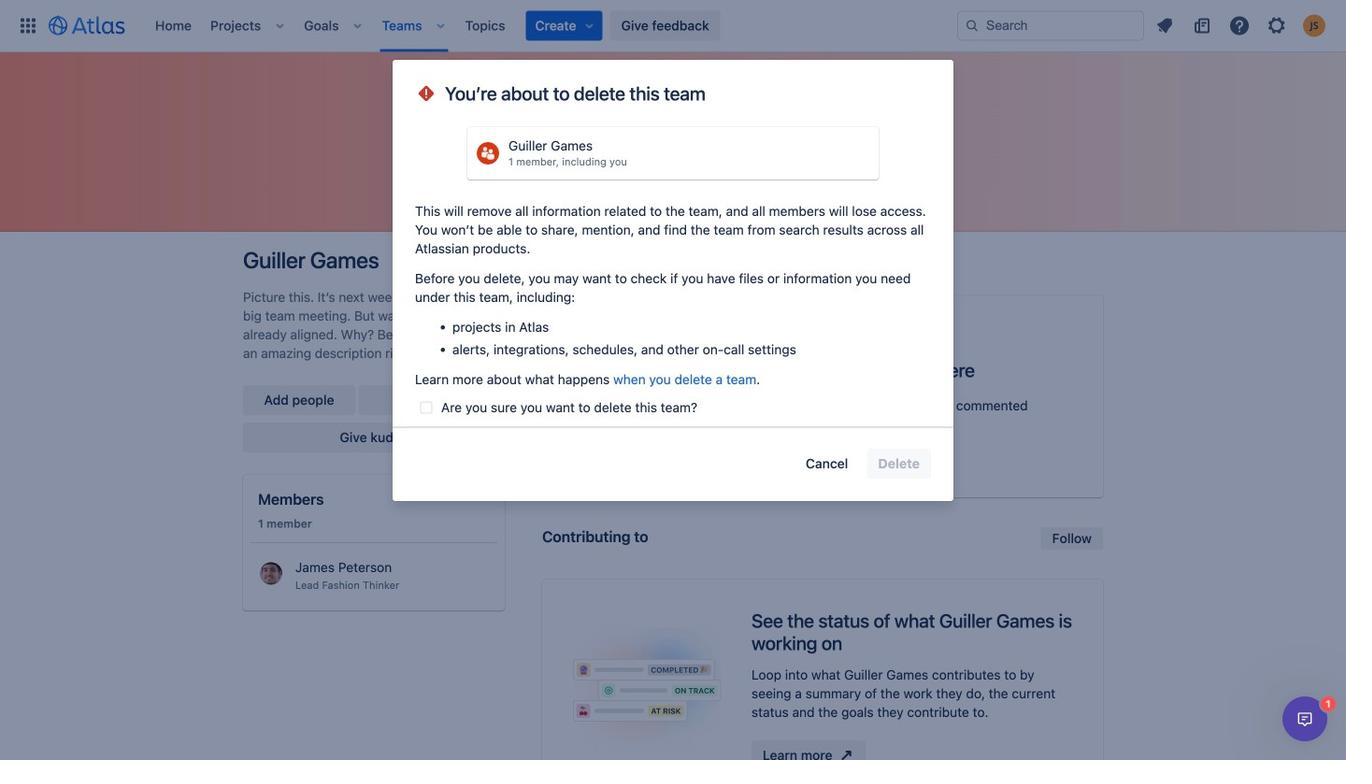 Task type: vqa. For each thing, say whether or not it's contained in the screenshot.
top group
no



Task type: locate. For each thing, give the bounding box(es) containing it.
0 vertical spatial dialog
[[393, 60, 954, 501]]

1 horizontal spatial dialog
[[1283, 697, 1328, 742]]

0 horizontal spatial dialog
[[393, 60, 954, 501]]

None search field
[[958, 11, 1145, 41]]

dialog
[[393, 60, 954, 501], [1283, 697, 1328, 742]]

banner
[[0, 0, 1347, 52]]



Task type: describe. For each thing, give the bounding box(es) containing it.
top element
[[11, 0, 958, 52]]

help image
[[1229, 14, 1251, 37]]

search image
[[965, 18, 980, 33]]

danger image
[[415, 82, 438, 105]]

1 vertical spatial dialog
[[1283, 697, 1328, 742]]

Search field
[[958, 11, 1145, 41]]



